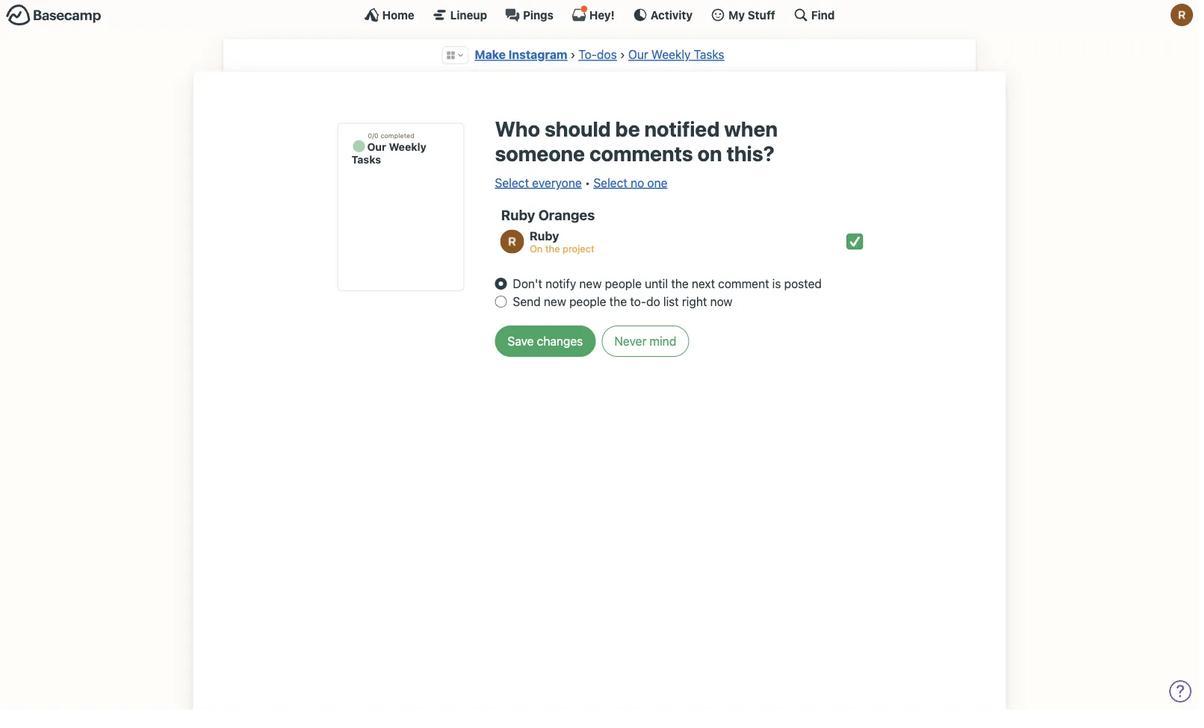 Task type: locate. For each thing, give the bounding box(es) containing it.
ruby oranges
[[501, 207, 595, 223]]

2 › from the left
[[620, 47, 625, 62]]

switch accounts image
[[6, 4, 102, 27]]

the left to-
[[610, 295, 627, 309]]

the inside ruby on the project
[[546, 243, 560, 254]]

›
[[571, 47, 576, 62], [620, 47, 625, 62]]

0 horizontal spatial our
[[367, 141, 386, 153]]

1 horizontal spatial new
[[580, 277, 602, 291]]

should
[[545, 116, 611, 141]]

1 vertical spatial ruby
[[530, 229, 559, 243]]

pings button
[[505, 7, 554, 22]]

people up send new people the to-do list              right now
[[605, 277, 642, 291]]

› right dos at top
[[620, 47, 625, 62]]

0 horizontal spatial tasks
[[352, 153, 381, 165]]

our weekly tasks
[[352, 141, 427, 165]]

1 horizontal spatial ›
[[620, 47, 625, 62]]

dos
[[597, 47, 617, 62]]

lineup
[[450, 8, 487, 21]]

new right 'notify' at the top left of the page
[[580, 277, 602, 291]]

the right on at top left
[[546, 243, 560, 254]]

select down someone
[[495, 176, 529, 190]]

0 vertical spatial ruby
[[501, 207, 535, 223]]

new
[[580, 277, 602, 291], [544, 295, 566, 309]]

to-
[[579, 47, 597, 62]]

ruby
[[501, 207, 535, 223], [530, 229, 559, 243]]

select right •
[[594, 176, 628, 190]]

comment
[[718, 277, 769, 291]]

0 horizontal spatial the
[[546, 243, 560, 254]]

one
[[648, 176, 668, 190]]

our weekly tasks link
[[628, 47, 725, 62], [338, 124, 464, 291]]

1 horizontal spatial select
[[594, 176, 628, 190]]

main element
[[0, 0, 1200, 29]]

tasks inside our weekly tasks
[[352, 153, 381, 165]]

1 vertical spatial the
[[671, 277, 689, 291]]

ruby up on at top left
[[530, 229, 559, 243]]

select no one button
[[594, 174, 668, 192]]

0 horizontal spatial ›
[[571, 47, 576, 62]]

on
[[698, 141, 722, 166]]

1 vertical spatial new
[[544, 295, 566, 309]]

1 horizontal spatial our
[[628, 47, 649, 62]]

0 horizontal spatial select
[[495, 176, 529, 190]]

people
[[605, 277, 642, 291], [570, 295, 606, 309]]

0 horizontal spatial weekly
[[389, 141, 427, 153]]

0 horizontal spatial our weekly tasks link
[[338, 124, 464, 291]]

› left to-
[[571, 47, 576, 62]]

who
[[495, 116, 540, 141]]

don't notify new people until the next comment is posted
[[513, 277, 822, 291]]

•
[[585, 176, 591, 190]]

notified
[[645, 116, 720, 141]]

ruby up ruby icon
[[501, 207, 535, 223]]

notify
[[546, 277, 576, 291]]

ruby inside ruby on the project
[[530, 229, 559, 243]]

1 horizontal spatial weekly
[[652, 47, 691, 62]]

1 vertical spatial tasks
[[352, 153, 381, 165]]

is
[[773, 277, 781, 291]]

when
[[724, 116, 778, 141]]

1 vertical spatial our weekly tasks link
[[338, 124, 464, 291]]

find
[[812, 8, 835, 21]]

posted
[[784, 277, 822, 291]]

0 vertical spatial tasks
[[694, 47, 725, 62]]

select everyone • select no one
[[495, 176, 668, 190]]

› to-dos › our weekly tasks
[[571, 47, 725, 62]]

2 vertical spatial the
[[610, 295, 627, 309]]

home
[[382, 8, 415, 21]]

select
[[495, 176, 529, 190], [594, 176, 628, 190]]

1 horizontal spatial tasks
[[694, 47, 725, 62]]

1 horizontal spatial our weekly tasks link
[[628, 47, 725, 62]]

until
[[645, 277, 668, 291]]

1 vertical spatial weekly
[[389, 141, 427, 153]]

never mind
[[615, 334, 677, 349]]

0 vertical spatial our
[[628, 47, 649, 62]]

people down 'notify' at the top left of the page
[[570, 295, 606, 309]]

be
[[616, 116, 640, 141]]

list
[[664, 295, 679, 309]]

tasks
[[694, 47, 725, 62], [352, 153, 381, 165]]

1 vertical spatial our
[[367, 141, 386, 153]]

my
[[729, 8, 745, 21]]

select everyone button
[[495, 174, 582, 192]]

the
[[546, 243, 560, 254], [671, 277, 689, 291], [610, 295, 627, 309]]

None submit
[[495, 326, 596, 357]]

our
[[628, 47, 649, 62], [367, 141, 386, 153]]

everyone
[[532, 176, 582, 190]]

hey! button
[[572, 5, 615, 22]]

new down 'notify' at the top left of the page
[[544, 295, 566, 309]]

find button
[[794, 7, 835, 22]]

make instagram
[[475, 47, 568, 62]]

pings
[[523, 8, 554, 21]]

weekly
[[652, 47, 691, 62], [389, 141, 427, 153]]

our inside our weekly tasks
[[367, 141, 386, 153]]

0 vertical spatial the
[[546, 243, 560, 254]]

1 vertical spatial people
[[570, 295, 606, 309]]

the up list
[[671, 277, 689, 291]]

0 vertical spatial our weekly tasks link
[[628, 47, 725, 62]]

to-
[[630, 295, 647, 309]]



Task type: vqa. For each thing, say whether or not it's contained in the screenshot.
focusing popup button
no



Task type: describe. For each thing, give the bounding box(es) containing it.
my stuff
[[729, 8, 776, 21]]

0 vertical spatial weekly
[[652, 47, 691, 62]]

0 horizontal spatial new
[[544, 295, 566, 309]]

never
[[615, 334, 647, 349]]

ruby for on
[[530, 229, 559, 243]]

1 › from the left
[[571, 47, 576, 62]]

don't
[[513, 277, 543, 291]]

right
[[682, 295, 707, 309]]

1 select from the left
[[495, 176, 529, 190]]

make instagram link
[[475, 47, 568, 62]]

ruby for oranges
[[501, 207, 535, 223]]

now
[[710, 295, 733, 309]]

someone
[[495, 141, 585, 166]]

lineup link
[[433, 7, 487, 22]]

send
[[513, 295, 541, 309]]

my stuff button
[[711, 7, 776, 22]]

send new people the to-do list              right now
[[513, 295, 733, 309]]

do
[[647, 295, 660, 309]]

ruby image
[[1171, 4, 1194, 26]]

to-dos link
[[579, 47, 617, 62]]

2 horizontal spatial the
[[671, 277, 689, 291]]

ruby image
[[500, 230, 524, 254]]

hey!
[[590, 8, 615, 21]]

project
[[563, 243, 595, 254]]

ruby on the project
[[530, 229, 595, 254]]

this?
[[727, 141, 775, 166]]

who should be notified when someone comments on this?
[[495, 116, 778, 166]]

activity link
[[633, 7, 693, 22]]

1 horizontal spatial the
[[610, 295, 627, 309]]

mind
[[650, 334, 677, 349]]

on
[[530, 243, 543, 254]]

instagram
[[509, 47, 568, 62]]

oranges
[[539, 207, 595, 223]]

comments
[[590, 141, 693, 166]]

activity
[[651, 8, 693, 21]]

stuff
[[748, 8, 776, 21]]

weekly inside our weekly tasks
[[389, 141, 427, 153]]

no
[[631, 176, 644, 190]]

0 vertical spatial new
[[580, 277, 602, 291]]

make
[[475, 47, 506, 62]]

never mind link
[[602, 326, 689, 357]]

2 select from the left
[[594, 176, 628, 190]]

0 vertical spatial people
[[605, 277, 642, 291]]

home link
[[364, 7, 415, 22]]

next
[[692, 277, 715, 291]]



